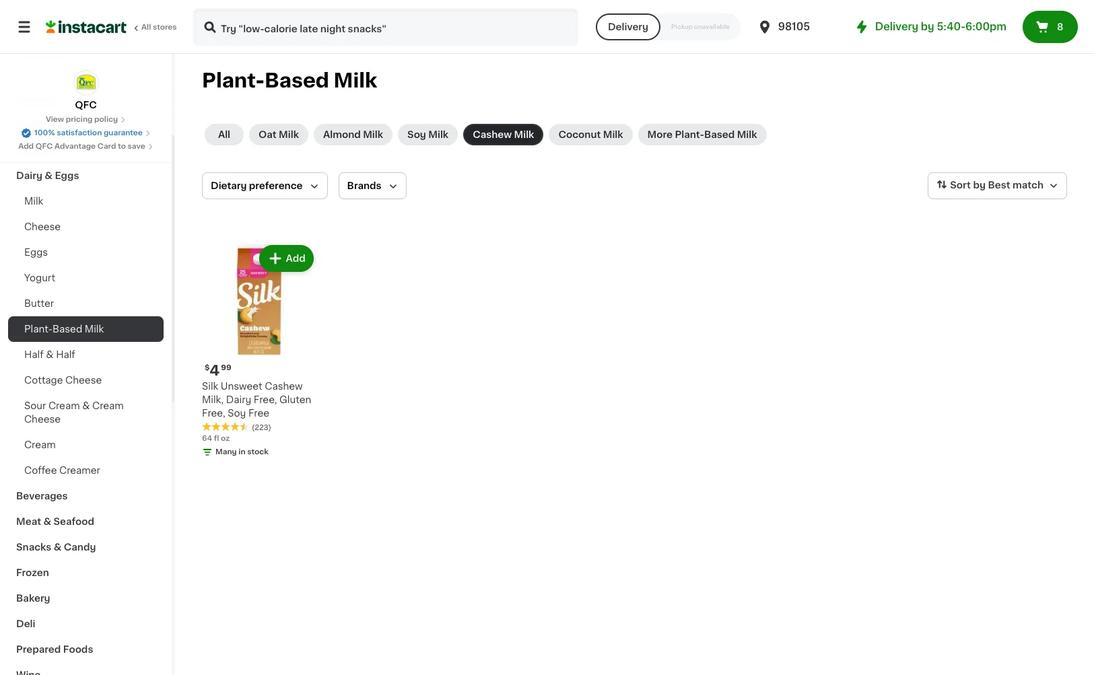 Task type: describe. For each thing, give the bounding box(es) containing it.
all for all stores
[[141, 24, 151, 31]]

dairy & eggs link
[[8, 163, 164, 189]]

cashew milk link
[[463, 124, 544, 145]]

many
[[216, 448, 237, 456]]

lists
[[38, 46, 61, 56]]

0 vertical spatial eggs
[[55, 171, 79, 181]]

policy
[[94, 116, 118, 123]]

cashew inside silk unsweet cashew milk, dairy free, gluten free, soy free
[[265, 382, 303, 391]]

& for seafood
[[43, 517, 51, 527]]

half & half link
[[8, 342, 164, 368]]

cheese inside sour cream & cream cheese
[[24, 415, 61, 424]]

oat milk
[[259, 130, 299, 139]]

add button
[[260, 247, 312, 271]]

by for delivery
[[921, 22, 935, 32]]

coconut
[[559, 130, 601, 139]]

milk inside 'link'
[[429, 130, 449, 139]]

thanksgiving
[[16, 120, 81, 129]]

100% satisfaction guarantee
[[34, 129, 143, 137]]

6:00pm
[[966, 22, 1007, 32]]

card
[[98, 143, 116, 150]]

oat
[[259, 130, 277, 139]]

sour
[[24, 401, 46, 411]]

sort
[[951, 181, 971, 190]]

64 fl oz
[[202, 435, 230, 442]]

prepared foods
[[16, 645, 93, 655]]

$
[[205, 364, 210, 372]]

unsweet
[[221, 382, 262, 391]]

frozen link
[[8, 560, 164, 586]]

fl
[[214, 435, 219, 442]]

more plant-based milk link
[[638, 124, 767, 145]]

all stores link
[[46, 8, 178, 46]]

cottage
[[24, 376, 63, 385]]

creamer
[[59, 466, 100, 476]]

soy milk link
[[398, 124, 458, 145]]

0 horizontal spatial plant-based milk
[[24, 325, 104, 334]]

cream link
[[8, 432, 164, 458]]

lists link
[[8, 38, 164, 65]]

cream up coffee
[[24, 440, 56, 450]]

product group
[[202, 242, 316, 461]]

by for sort
[[974, 181, 986, 190]]

add for add qfc advantage card to save
[[18, 143, 34, 150]]

many in stock
[[216, 448, 269, 456]]

match
[[1013, 181, 1044, 190]]

qfc link
[[73, 70, 99, 112]]

sort by
[[951, 181, 986, 190]]

100% satisfaction guarantee button
[[21, 125, 151, 139]]

almond
[[323, 130, 361, 139]]

soy inside 'link'
[[408, 130, 426, 139]]

meat
[[16, 517, 41, 527]]

view pricing policy
[[46, 116, 118, 123]]

cream down cottage cheese link
[[92, 401, 124, 411]]

1 horizontal spatial qfc
[[75, 100, 97, 110]]

delivery for delivery by 5:40-6:00pm
[[875, 22, 919, 32]]

dietary
[[211, 181, 247, 191]]

free
[[248, 409, 269, 418]]

98105
[[778, 22, 810, 32]]

beverages
[[16, 492, 68, 501]]

1 vertical spatial based
[[704, 130, 735, 139]]

snacks
[[16, 543, 51, 552]]

coffee
[[24, 466, 57, 476]]

almond milk
[[323, 130, 383, 139]]

thanksgiving link
[[8, 112, 164, 137]]

soy milk
[[408, 130, 449, 139]]

1 vertical spatial cheese
[[65, 376, 102, 385]]

prepared
[[16, 645, 61, 655]]

8
[[1057, 22, 1064, 32]]

brands button
[[338, 172, 407, 199]]

all for all
[[218, 130, 230, 139]]

all link
[[205, 124, 244, 145]]

produce link
[[8, 137, 164, 163]]

best
[[988, 181, 1011, 190]]

& for eggs
[[45, 171, 53, 181]]

Best match Sort by field
[[928, 172, 1068, 199]]

delivery button
[[596, 13, 661, 40]]

& inside sour cream & cream cheese
[[82, 401, 90, 411]]

beverages link
[[8, 484, 164, 509]]

0 vertical spatial plant-based milk
[[202, 71, 377, 90]]

& for candy
[[54, 543, 62, 552]]

guarantee
[[104, 129, 143, 137]]

64
[[202, 435, 212, 442]]

cream down cottage cheese
[[48, 401, 80, 411]]

add qfc advantage card to save
[[18, 143, 145, 150]]

1 half from the left
[[24, 350, 44, 360]]

snacks & candy link
[[8, 535, 164, 560]]

silk unsweet cashew milk, dairy free, gluten free, soy free
[[202, 382, 311, 418]]

0 vertical spatial cheese
[[24, 222, 61, 232]]

4
[[210, 364, 220, 378]]



Task type: vqa. For each thing, say whether or not it's contained in the screenshot.
6
no



Task type: locate. For each thing, give the bounding box(es) containing it.
dairy inside silk unsweet cashew milk, dairy free, gluten free, soy free
[[226, 395, 251, 405]]

2 vertical spatial plant-
[[24, 325, 52, 334]]

1 vertical spatial by
[[974, 181, 986, 190]]

cashew milk
[[473, 130, 534, 139]]

100%
[[34, 129, 55, 137]]

frozen
[[16, 568, 49, 578]]

1 vertical spatial free,
[[202, 409, 225, 418]]

plant-based milk link
[[8, 317, 164, 342]]

2 horizontal spatial plant-
[[675, 130, 704, 139]]

deli
[[16, 620, 35, 629]]

soy left free
[[228, 409, 246, 418]]

plant- right more
[[675, 130, 704, 139]]

8 button
[[1023, 11, 1078, 43]]

1 horizontal spatial dairy
[[226, 395, 251, 405]]

delivery
[[875, 22, 919, 32], [608, 22, 649, 32]]

by left '5:40-'
[[921, 22, 935, 32]]

0 vertical spatial free,
[[254, 395, 277, 405]]

& down produce
[[45, 171, 53, 181]]

cream
[[48, 401, 80, 411], [92, 401, 124, 411], [24, 440, 56, 450]]

1 horizontal spatial soy
[[408, 130, 426, 139]]

produce
[[16, 145, 57, 155]]

& up the 'cottage' on the bottom of page
[[46, 350, 54, 360]]

(223)
[[252, 424, 271, 432]]

plant-
[[202, 71, 265, 90], [675, 130, 704, 139], [24, 325, 52, 334]]

dairy & eggs
[[16, 171, 79, 181]]

meat & seafood link
[[8, 509, 164, 535]]

instacart logo image
[[46, 19, 127, 35]]

qfc down 100%
[[36, 143, 53, 150]]

coffee creamer
[[24, 466, 100, 476]]

plant-based milk up half & half
[[24, 325, 104, 334]]

1 horizontal spatial plant-
[[202, 71, 265, 90]]

0 horizontal spatial plant-
[[24, 325, 52, 334]]

0 horizontal spatial eggs
[[24, 248, 48, 257]]

0 horizontal spatial qfc
[[36, 143, 53, 150]]

1 vertical spatial all
[[218, 130, 230, 139]]

0 horizontal spatial all
[[141, 24, 151, 31]]

Search field
[[194, 9, 577, 44]]

add inside add 'button'
[[286, 254, 306, 263]]

view
[[46, 116, 64, 123]]

2 vertical spatial cheese
[[24, 415, 61, 424]]

soy inside silk unsweet cashew milk, dairy free, gluten free, soy free
[[228, 409, 246, 418]]

dairy down unsweet
[[226, 395, 251, 405]]

based up half & half
[[52, 325, 82, 334]]

milk
[[334, 71, 377, 90], [279, 130, 299, 139], [363, 130, 383, 139], [429, 130, 449, 139], [514, 130, 534, 139], [603, 130, 623, 139], [737, 130, 757, 139], [24, 197, 43, 206], [85, 325, 104, 334]]

1 horizontal spatial plant-based milk
[[202, 71, 377, 90]]

plant-based milk up oat milk
[[202, 71, 377, 90]]

0 vertical spatial add
[[18, 143, 34, 150]]

by inside field
[[974, 181, 986, 190]]

2 half from the left
[[56, 350, 75, 360]]

& inside meat & seafood link
[[43, 517, 51, 527]]

best match
[[988, 181, 1044, 190]]

1 horizontal spatial add
[[286, 254, 306, 263]]

1 horizontal spatial eggs
[[55, 171, 79, 181]]

0 horizontal spatial dairy
[[16, 171, 42, 181]]

delivery for delivery
[[608, 22, 649, 32]]

all stores
[[141, 24, 177, 31]]

gluten
[[280, 395, 311, 405]]

stores
[[153, 24, 177, 31]]

plant- down butter
[[24, 325, 52, 334]]

advantage
[[55, 143, 96, 150]]

half & half
[[24, 350, 75, 360]]

candy
[[64, 543, 96, 552]]

& left "candy"
[[54, 543, 62, 552]]

half
[[24, 350, 44, 360], [56, 350, 75, 360]]

0 vertical spatial dairy
[[16, 171, 42, 181]]

milk,
[[202, 395, 224, 405]]

based
[[265, 71, 329, 90], [704, 130, 735, 139], [52, 325, 82, 334]]

& inside snacks & candy link
[[54, 543, 62, 552]]

0 vertical spatial qfc
[[75, 100, 97, 110]]

1 horizontal spatial cashew
[[473, 130, 512, 139]]

cheese up 'eggs' link at left
[[24, 222, 61, 232]]

add
[[18, 143, 34, 150], [286, 254, 306, 263]]

yogurt
[[24, 273, 55, 283]]

butter link
[[8, 291, 164, 317]]

soy right 'almond milk'
[[408, 130, 426, 139]]

oat milk link
[[249, 124, 308, 145]]

preference
[[249, 181, 303, 191]]

soy
[[408, 130, 426, 139], [228, 409, 246, 418]]

0 horizontal spatial cashew
[[265, 382, 303, 391]]

add inside add qfc advantage card to save link
[[18, 143, 34, 150]]

foods
[[63, 645, 93, 655]]

by right "sort"
[[974, 181, 986, 190]]

0 vertical spatial plant-
[[202, 71, 265, 90]]

sour cream & cream cheese
[[24, 401, 124, 424]]

in
[[239, 448, 246, 456]]

1 vertical spatial cashew
[[265, 382, 303, 391]]

cheese down half & half link
[[65, 376, 102, 385]]

dairy down produce
[[16, 171, 42, 181]]

None search field
[[193, 8, 578, 46]]

meat & seafood
[[16, 517, 94, 527]]

delivery by 5:40-6:00pm
[[875, 22, 1007, 32]]

1 vertical spatial add
[[286, 254, 306, 263]]

2 vertical spatial based
[[52, 325, 82, 334]]

0 horizontal spatial based
[[52, 325, 82, 334]]

free, down milk,
[[202, 409, 225, 418]]

service type group
[[596, 13, 741, 40]]

1 vertical spatial plant-
[[675, 130, 704, 139]]

add for add
[[286, 254, 306, 263]]

cashew up gluten
[[265, 382, 303, 391]]

cashew right soy milk
[[473, 130, 512, 139]]

1 horizontal spatial half
[[56, 350, 75, 360]]

1 horizontal spatial based
[[265, 71, 329, 90]]

eggs
[[55, 171, 79, 181], [24, 248, 48, 257]]

0 horizontal spatial half
[[24, 350, 44, 360]]

cashew
[[473, 130, 512, 139], [265, 382, 303, 391]]

0 horizontal spatial add
[[18, 143, 34, 150]]

1 horizontal spatial all
[[218, 130, 230, 139]]

1 horizontal spatial delivery
[[875, 22, 919, 32]]

cottage cheese
[[24, 376, 102, 385]]

snacks & candy
[[16, 543, 96, 552]]

pricing
[[66, 116, 93, 123]]

0 vertical spatial soy
[[408, 130, 426, 139]]

half up cottage cheese
[[56, 350, 75, 360]]

0 horizontal spatial by
[[921, 22, 935, 32]]

add qfc advantage card to save link
[[18, 141, 153, 152]]

recipes
[[16, 94, 56, 104]]

0 vertical spatial based
[[265, 71, 329, 90]]

2 horizontal spatial based
[[704, 130, 735, 139]]

all left stores
[[141, 24, 151, 31]]

0 vertical spatial all
[[141, 24, 151, 31]]

1 vertical spatial soy
[[228, 409, 246, 418]]

1 vertical spatial eggs
[[24, 248, 48, 257]]

eggs up yogurt
[[24, 248, 48, 257]]

half up the 'cottage' on the bottom of page
[[24, 350, 44, 360]]

& inside half & half link
[[46, 350, 54, 360]]

deli link
[[8, 612, 164, 637]]

free, up free
[[254, 395, 277, 405]]

all left the oat
[[218, 130, 230, 139]]

1 vertical spatial qfc
[[36, 143, 53, 150]]

delivery by 5:40-6:00pm link
[[854, 19, 1007, 35]]

cottage cheese link
[[8, 368, 164, 393]]

1 horizontal spatial free,
[[254, 395, 277, 405]]

5:40-
[[937, 22, 966, 32]]

brands
[[347, 181, 382, 191]]

silk
[[202, 382, 218, 391]]

1 horizontal spatial by
[[974, 181, 986, 190]]

plant- up all link
[[202, 71, 265, 90]]

coconut milk
[[559, 130, 623, 139]]

seafood
[[54, 517, 94, 527]]

0 vertical spatial by
[[921, 22, 935, 32]]

0 horizontal spatial soy
[[228, 409, 246, 418]]

& right meat
[[43, 517, 51, 527]]

cheese down sour
[[24, 415, 61, 424]]

save
[[128, 143, 145, 150]]

dietary preference button
[[202, 172, 328, 199]]

more
[[648, 130, 673, 139]]

eggs down advantage in the top of the page
[[55, 171, 79, 181]]

delivery inside button
[[608, 22, 649, 32]]

more plant-based milk
[[648, 130, 757, 139]]

prepared foods link
[[8, 637, 164, 663]]

eggs link
[[8, 240, 164, 265]]

1 vertical spatial dairy
[[226, 395, 251, 405]]

& down cottage cheese link
[[82, 401, 90, 411]]

& inside dairy & eggs link
[[45, 171, 53, 181]]

0 vertical spatial cashew
[[473, 130, 512, 139]]

coconut milk link
[[549, 124, 633, 145]]

& for half
[[46, 350, 54, 360]]

qfc up view pricing policy link
[[75, 100, 97, 110]]

qfc logo image
[[73, 70, 99, 96]]

coffee creamer link
[[8, 458, 164, 484]]

sour cream & cream cheese link
[[8, 393, 164, 432]]

based up oat milk
[[265, 71, 329, 90]]

0 horizontal spatial free,
[[202, 409, 225, 418]]

bakery link
[[8, 586, 164, 612]]

based right more
[[704, 130, 735, 139]]

milk link
[[8, 189, 164, 214]]

0 horizontal spatial delivery
[[608, 22, 649, 32]]

dairy
[[16, 171, 42, 181], [226, 395, 251, 405]]

cheese link
[[8, 214, 164, 240]]

to
[[118, 143, 126, 150]]

1 vertical spatial plant-based milk
[[24, 325, 104, 334]]

satisfaction
[[57, 129, 102, 137]]

cheese
[[24, 222, 61, 232], [65, 376, 102, 385], [24, 415, 61, 424]]



